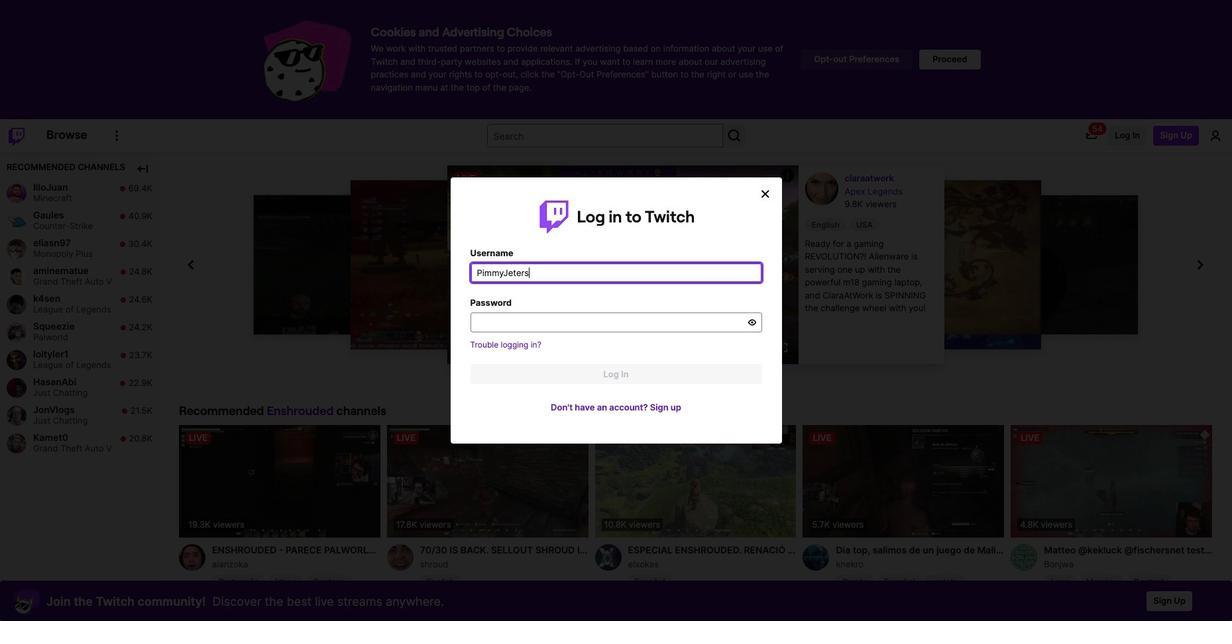 Task type: describe. For each thing, give the bounding box(es) containing it.
loltyler1 image
[[7, 350, 27, 370]]

knekro image
[[803, 545, 829, 572]]

aminematue image
[[7, 267, 27, 287]]

Enter your password password field
[[470, 313, 762, 333]]

claraatwork avatar image
[[805, 172, 838, 205]]

k4sen image
[[7, 295, 27, 315]]

hasanabi image
[[7, 378, 27, 398]]

elxokas image
[[595, 545, 621, 572]]

alanzoka image
[[179, 545, 205, 572]]

gaules image
[[7, 211, 27, 231]]

kamet0 image
[[7, 434, 27, 454]]

recommended channels group
[[0, 152, 159, 458]]

dia top, salimos de un juego de malitos para meternos en otro, a ver que tal enshrouded xdd | !vgc !anillo image
[[803, 425, 1004, 539]]

shroud image
[[387, 545, 413, 572]]

Enter your username text field
[[470, 263, 762, 283]]

70/30 is back. sellout shroud is back!! reading all the subs and donations haha yup. image
[[387, 425, 588, 539]]

bonjwa image
[[1011, 545, 1037, 572]]



Task type: locate. For each thing, give the bounding box(es) containing it.
especial enshrouded. renació el gaming. image
[[595, 425, 796, 539]]

illojuan image
[[7, 183, 27, 203]]

matteo @kekluck @fischersnet testen enshrouded image
[[1011, 425, 1212, 539]]

jonvlogs image
[[7, 406, 27, 426]]

coolcat image
[[13, 589, 40, 615]]

enshrouded - parece palworld mas sem pal só world image
[[179, 425, 380, 539]]

eliasn97 image
[[7, 239, 27, 259]]

squeezie image
[[7, 323, 27, 342]]

Search Input search field
[[487, 124, 723, 148]]

cookies image
[[252, 13, 351, 106]]



Task type: vqa. For each thing, say whether or not it's contained in the screenshot.
70/30 IS BACK. SELLOUT SHROUD IS BACK!! READING ALL THE SUBS AND DONATIONS HAHA YUP. IMAGE
yes



